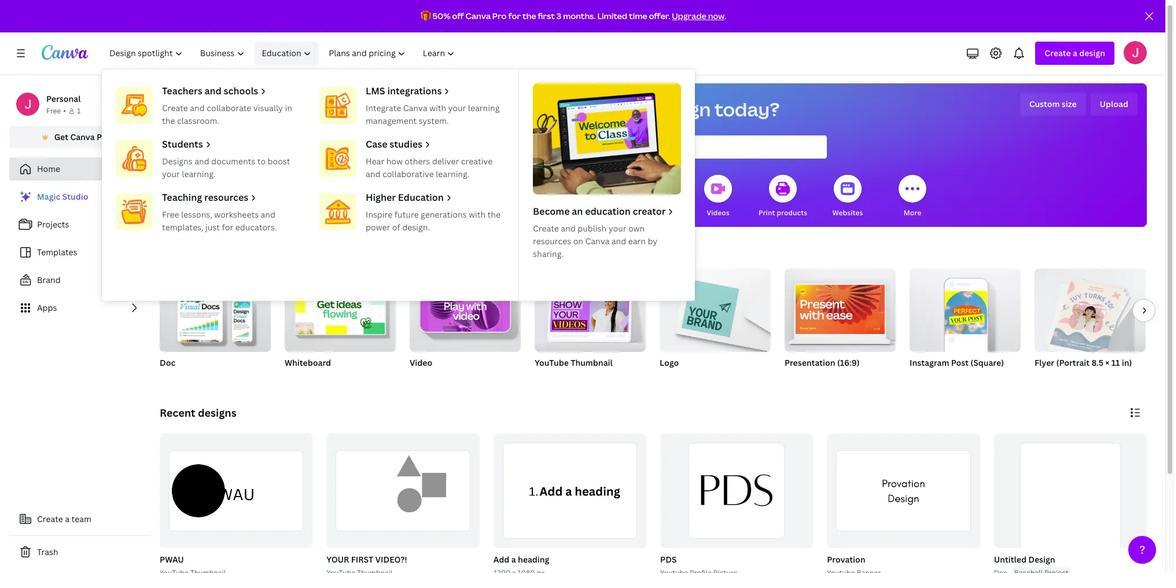 Task type: vqa. For each thing, say whether or not it's contained in the screenshot.


Task type: locate. For each thing, give the bounding box(es) containing it.
resources up worksheets
[[204, 191, 249, 204]]

learning. up teaching resources
[[182, 168, 216, 179]]

and inside create and collaborate visually in the classroom.
[[190, 102, 205, 113]]

untitled
[[995, 554, 1027, 565]]

with
[[430, 102, 446, 113], [469, 209, 486, 220]]

free inside free lessons, worksheets and templates, just for educators.
[[162, 209, 179, 220]]

integrate
[[366, 102, 401, 113]]

education up future
[[398, 191, 444, 204]]

custom size
[[1030, 98, 1077, 109]]

create
[[1045, 47, 1072, 58], [162, 102, 188, 113], [533, 223, 559, 234], [37, 514, 63, 525]]

limited
[[598, 10, 628, 21]]

create inside create and publish your own resources on canva and earn by sharing.
[[533, 223, 559, 234]]

you right "for"
[[394, 208, 407, 218]]

create inside create and collaborate visually in the classroom.
[[162, 102, 188, 113]]

pro right "off"
[[493, 10, 507, 21]]

your for become an education creator
[[609, 223, 627, 234]]

with up system.
[[430, 102, 446, 113]]

of left the 2
[[625, 535, 634, 543]]

with inside inspire future generations with the power of design.
[[469, 209, 486, 220]]

create a design button
[[1036, 42, 1115, 65]]

future
[[395, 209, 419, 220]]

pwau button
[[157, 434, 313, 573], [160, 553, 184, 568]]

for left first
[[509, 10, 521, 21]]

canva inside get canva pro button
[[70, 131, 95, 142]]

free lessons, worksheets and templates, just for educators.
[[162, 209, 277, 233]]

your inside create and publish your own resources on canva and earn by sharing.
[[609, 223, 627, 234]]

more button
[[899, 167, 927, 227]]

power
[[366, 222, 390, 233]]

lms integrations
[[366, 85, 442, 97]]

doc
[[160, 357, 176, 368]]

instagram
[[910, 357, 950, 368]]

group
[[660, 264, 771, 352], [785, 264, 896, 352], [910, 264, 1021, 352], [1035, 264, 1146, 356], [160, 269, 271, 352], [285, 269, 396, 352], [410, 269, 521, 352], [535, 269, 646, 352]]

integrations
[[388, 85, 442, 97]]

canva down publish
[[586, 236, 610, 247]]

learning. down deliver
[[436, 168, 470, 179]]

(portrait
[[1057, 357, 1090, 368]]

1 right •
[[77, 106, 81, 116]]

worksheets
[[214, 209, 259, 220]]

add a heading
[[494, 554, 550, 565]]

None search field
[[480, 135, 827, 159]]

presentation (16:9) group
[[785, 264, 896, 383]]

learning. inside 'designs and documents to boost your learning.'
[[182, 168, 216, 179]]

0 vertical spatial for
[[509, 10, 521, 21]]

list
[[9, 185, 151, 320]]

the left first
[[523, 10, 537, 21]]

0 horizontal spatial with
[[430, 102, 446, 113]]

1 vertical spatial free
[[162, 209, 179, 220]]

create inside create a team button
[[37, 514, 63, 525]]

and inside hear how others deliver creative and collaborative learning.
[[366, 168, 381, 179]]

a
[[1074, 47, 1078, 58], [65, 514, 70, 525], [512, 554, 516, 565]]

2 vertical spatial a
[[512, 554, 516, 565]]

and up classroom.
[[190, 102, 205, 113]]

create left team
[[37, 514, 63, 525]]

0 horizontal spatial a
[[65, 514, 70, 525]]

education
[[585, 205, 631, 218]]

boost
[[268, 156, 290, 167]]

canva inside create and publish your own resources on canva and earn by sharing.
[[586, 236, 610, 247]]

by
[[648, 236, 658, 247]]

create down teachers
[[162, 102, 188, 113]]

the inside inspire future generations with the power of design.
[[488, 209, 501, 220]]

pro inside button
[[97, 131, 110, 142]]

×
[[1106, 357, 1110, 368]]

videos
[[707, 208, 730, 218]]

0 vertical spatial design
[[1080, 47, 1106, 58]]

case
[[366, 138, 388, 151]]

group for youtube thumbnail
[[535, 269, 646, 352]]

trash
[[37, 547, 58, 558]]

and inside free lessons, worksheets and templates, just for educators.
[[261, 209, 276, 220]]

(16:9)
[[838, 357, 860, 368]]

of
[[392, 222, 401, 233], [625, 535, 634, 543]]

social
[[632, 208, 653, 218]]

your down designs
[[162, 168, 180, 179]]

teachers
[[162, 85, 202, 97]]

upgrade
[[672, 10, 707, 21]]

0 vertical spatial of
[[392, 222, 401, 233]]

0 horizontal spatial pro
[[97, 131, 110, 142]]

video
[[410, 357, 433, 368]]

and up "educators."
[[261, 209, 276, 220]]

0 horizontal spatial learning.
[[182, 168, 216, 179]]

your inside the integrate canva with your learning management system.
[[448, 102, 466, 113]]

and down hear
[[366, 168, 381, 179]]

0 vertical spatial a
[[1074, 47, 1078, 58]]

what
[[527, 97, 576, 122]]

1 horizontal spatial resources
[[533, 236, 572, 247]]

education inside education menu
[[398, 191, 444, 204]]

1 vertical spatial resources
[[533, 236, 572, 247]]

own
[[629, 223, 645, 234]]

untitled design button
[[992, 434, 1148, 573], [995, 553, 1056, 568]]

your up system.
[[448, 102, 466, 113]]

with right "docs"
[[469, 209, 486, 220]]

create for create a team
[[37, 514, 63, 525]]

free for free lessons, worksheets and templates, just for educators.
[[162, 209, 179, 220]]

1 vertical spatial the
[[162, 115, 175, 126]]

1 vertical spatial your
[[162, 168, 180, 179]]

0 vertical spatial resources
[[204, 191, 249, 204]]

8.5
[[1092, 357, 1104, 368]]

of down the for you
[[392, 222, 401, 233]]

and inside 'designs and documents to boost your learning.'
[[195, 156, 209, 167]]

Search search field
[[503, 136, 804, 158]]

canva down integrations
[[403, 102, 428, 113]]

0 horizontal spatial you
[[394, 208, 407, 218]]

list containing magic studio
[[9, 185, 151, 320]]

more
[[904, 208, 922, 218]]

your
[[327, 554, 349, 565]]

for right just
[[222, 222, 233, 233]]

0 horizontal spatial resources
[[204, 191, 249, 204]]

1 vertical spatial you
[[394, 208, 407, 218]]

presentation (16:9)
[[785, 357, 860, 368]]

a up the size
[[1074, 47, 1078, 58]]

a right add
[[512, 554, 516, 565]]

create down the become
[[533, 223, 559, 234]]

create and collaborate visually in the classroom.
[[162, 102, 292, 126]]

pro
[[493, 10, 507, 21], [97, 131, 110, 142]]

provation button
[[825, 434, 981, 573], [828, 553, 866, 568]]

teaching
[[162, 191, 202, 204]]

the left whiteboards
[[488, 209, 501, 220]]

free left •
[[46, 106, 61, 116]]

0 horizontal spatial education
[[262, 47, 302, 58]]

0 horizontal spatial the
[[162, 115, 175, 126]]

1 for 1 of 2
[[620, 535, 623, 543]]

home link
[[9, 157, 151, 181]]

2 horizontal spatial a
[[1074, 47, 1078, 58]]

1 horizontal spatial the
[[488, 209, 501, 220]]

group for video
[[410, 269, 521, 352]]

2 horizontal spatial the
[[523, 10, 537, 21]]

education button
[[255, 42, 319, 65]]

1 horizontal spatial with
[[469, 209, 486, 220]]

1 horizontal spatial education
[[398, 191, 444, 204]]

a for design
[[1074, 47, 1078, 58]]

lms
[[366, 85, 385, 97]]

1 horizontal spatial design
[[1080, 47, 1106, 58]]

0 vertical spatial with
[[430, 102, 446, 113]]

1 learning. from the left
[[182, 168, 216, 179]]

apps link
[[9, 296, 151, 320]]

websites button
[[833, 167, 864, 227]]

education up in
[[262, 47, 302, 58]]

1 left the 2
[[620, 535, 623, 543]]

resources up the sharing.
[[533, 236, 572, 247]]

create inside create a design dropdown button
[[1045, 47, 1072, 58]]

free for free •
[[46, 106, 61, 116]]

upload button
[[1091, 93, 1138, 116]]

1 vertical spatial of
[[625, 535, 634, 543]]

learning.
[[182, 168, 216, 179], [436, 168, 470, 179]]

your left own
[[609, 223, 627, 234]]

1 vertical spatial design
[[652, 97, 711, 122]]

1 horizontal spatial your
[[448, 102, 466, 113]]

1 horizontal spatial 1
[[620, 535, 623, 543]]

personal
[[46, 93, 81, 104]]

1 horizontal spatial a
[[512, 554, 516, 565]]

print
[[759, 208, 776, 218]]

pwau
[[160, 554, 184, 565]]

canva
[[466, 10, 491, 21], [403, 102, 428, 113], [70, 131, 95, 142], [586, 236, 610, 247]]

1 vertical spatial for
[[222, 222, 233, 233]]

0 horizontal spatial for
[[222, 222, 233, 233]]

teaching resources
[[162, 191, 249, 204]]

1 vertical spatial 1
[[620, 535, 623, 543]]

create a design
[[1045, 47, 1106, 58]]

the inside create and collaborate visually in the classroom.
[[162, 115, 175, 126]]

logo
[[660, 357, 679, 368]]

designs
[[162, 156, 193, 167]]

your
[[448, 102, 466, 113], [162, 168, 180, 179], [609, 223, 627, 234]]

50%
[[433, 10, 451, 21]]

hear
[[366, 156, 385, 167]]

will
[[580, 97, 610, 122]]

youtube thumbnail
[[535, 357, 613, 368]]

🎁 50% off canva pro for the first 3 months. limited time offer. upgrade now .
[[421, 10, 727, 21]]

documents
[[211, 156, 256, 167]]

magic studio link
[[9, 185, 151, 208]]

0 horizontal spatial your
[[162, 168, 180, 179]]

design left james peterson icon
[[1080, 47, 1106, 58]]

create up the custom size
[[1045, 47, 1072, 58]]

0 vertical spatial free
[[46, 106, 61, 116]]

0 horizontal spatial design
[[652, 97, 711, 122]]

presentations button
[[565, 167, 612, 227]]

2 vertical spatial the
[[488, 209, 501, 220]]

pro up home link
[[97, 131, 110, 142]]

canva inside the integrate canva with your learning management system.
[[403, 102, 428, 113]]

of inside inspire future generations with the power of design.
[[392, 222, 401, 233]]

1 vertical spatial pro
[[97, 131, 110, 142]]

trash link
[[9, 541, 151, 564]]

1 vertical spatial education
[[398, 191, 444, 204]]

1 horizontal spatial pro
[[493, 10, 507, 21]]

1 horizontal spatial free
[[162, 209, 179, 220]]

1 horizontal spatial learning.
[[436, 168, 470, 179]]

logo group
[[660, 264, 771, 383]]

0 vertical spatial you
[[614, 97, 648, 122]]

templates link
[[9, 241, 151, 264]]

learning. inside hear how others deliver creative and collaborative learning.
[[436, 168, 470, 179]]

canva right get
[[70, 131, 95, 142]]

0 horizontal spatial of
[[392, 222, 401, 233]]

custom size button
[[1021, 93, 1087, 116]]

0 horizontal spatial 1
[[77, 106, 81, 116]]

free up templates, on the top of the page
[[162, 209, 179, 220]]

a left team
[[65, 514, 70, 525]]

now
[[709, 10, 725, 21]]

a inside dropdown button
[[1074, 47, 1078, 58]]

1 vertical spatial a
[[65, 514, 70, 525]]

2 vertical spatial your
[[609, 223, 627, 234]]

0 vertical spatial 1
[[77, 106, 81, 116]]

youtube thumbnail group
[[535, 269, 646, 383]]

the up students
[[162, 115, 175, 126]]

free
[[46, 106, 61, 116], [162, 209, 179, 220]]

design up the 'search' search box
[[652, 97, 711, 122]]

0 vertical spatial your
[[448, 102, 466, 113]]

collaborate
[[207, 102, 252, 113]]

generations
[[421, 209, 467, 220]]

design
[[1029, 554, 1056, 565]]

how
[[387, 156, 403, 167]]

and right designs
[[195, 156, 209, 167]]

videos button
[[705, 167, 732, 227]]

0 horizontal spatial free
[[46, 106, 61, 116]]

first
[[351, 554, 374, 565]]

1 vertical spatial with
[[469, 209, 486, 220]]

0 vertical spatial education
[[262, 47, 302, 58]]

2 learning. from the left
[[436, 168, 470, 179]]

you right will
[[614, 97, 648, 122]]

2 horizontal spatial your
[[609, 223, 627, 234]]

studies
[[390, 138, 423, 151]]

instagram post (square) group
[[910, 264, 1021, 383]]



Task type: describe. For each thing, give the bounding box(es) containing it.
group for logo
[[660, 264, 771, 352]]

months.
[[563, 10, 596, 21]]

video group
[[410, 269, 521, 383]]

11
[[1112, 357, 1121, 368]]

canva right "off"
[[466, 10, 491, 21]]

design inside dropdown button
[[1080, 47, 1106, 58]]

0 vertical spatial pro
[[493, 10, 507, 21]]

untitled design
[[995, 554, 1056, 565]]

learning
[[468, 102, 500, 113]]

off
[[452, 10, 464, 21]]

websites
[[833, 208, 864, 218]]

flyer (portrait 8.5 × 11 in) group
[[1035, 264, 1146, 383]]

your first video?!
[[327, 554, 407, 565]]

create for create a design
[[1045, 47, 1072, 58]]

products
[[777, 208, 808, 218]]

earn
[[629, 236, 646, 247]]

home
[[37, 163, 60, 174]]

custom
[[1030, 98, 1061, 109]]

recent
[[160, 406, 196, 420]]

first
[[538, 10, 555, 21]]

what will you design today?
[[527, 97, 780, 122]]

and left earn
[[612, 236, 627, 247]]

collaborative
[[383, 168, 434, 179]]

1 horizontal spatial you
[[614, 97, 648, 122]]

hear how others deliver creative and collaborative learning.
[[366, 156, 493, 179]]

1 for 1
[[77, 106, 81, 116]]

group for doc
[[160, 269, 271, 352]]

management
[[366, 115, 417, 126]]

get canva pro button
[[9, 126, 151, 148]]

whiteboard
[[285, 357, 331, 368]]

get canva pro
[[54, 131, 110, 142]]

education inside education popup button
[[262, 47, 302, 58]]

(square)
[[971, 357, 1005, 368]]

create and publish your own resources on canva and earn by sharing.
[[533, 223, 658, 259]]

whiteboard group
[[285, 269, 396, 383]]

brand
[[37, 274, 61, 285]]

group for flyer (portrait 8.5 × 11 in)
[[1035, 264, 1146, 356]]

upload
[[1100, 98, 1129, 109]]

group for instagram post (square)
[[910, 264, 1021, 352]]

team
[[72, 514, 91, 525]]

recent designs
[[160, 406, 237, 420]]

with inside the integrate canva with your learning management system.
[[430, 102, 446, 113]]

flyer
[[1035, 357, 1055, 368]]

free •
[[46, 106, 66, 116]]

a for heading
[[512, 554, 516, 565]]

group for presentation (16:9)
[[785, 264, 896, 352]]

to
[[258, 156, 266, 167]]

1 horizontal spatial of
[[625, 535, 634, 543]]

create for create and publish your own resources on canva and earn by sharing.
[[533, 223, 559, 234]]

magic
[[37, 191, 60, 202]]

1 of 2
[[620, 535, 639, 543]]

social media
[[632, 208, 675, 218]]

resources inside create and publish your own resources on canva and earn by sharing.
[[533, 236, 572, 247]]

in
[[285, 102, 292, 113]]

your inside 'designs and documents to boost your learning.'
[[162, 168, 180, 179]]

add a heading button
[[494, 553, 550, 568]]

templates
[[37, 247, 77, 258]]

for inside free lessons, worksheets and templates, just for educators.
[[222, 222, 233, 233]]

offer.
[[649, 10, 671, 21]]

doc group
[[160, 269, 271, 383]]

inspire
[[366, 209, 393, 220]]

on
[[574, 236, 584, 247]]

lessons,
[[181, 209, 212, 220]]

3
[[557, 10, 562, 21]]

an
[[572, 205, 583, 218]]

pds
[[661, 554, 677, 565]]

get
[[54, 131, 68, 142]]

whiteboards button
[[502, 167, 546, 227]]

education menu
[[102, 69, 695, 301]]

today?
[[715, 97, 780, 122]]

projects link
[[9, 213, 151, 236]]

presentation
[[785, 357, 836, 368]]

size
[[1062, 98, 1077, 109]]

1 horizontal spatial for
[[509, 10, 521, 21]]

become an education creator
[[533, 205, 666, 218]]

your for lms integrations
[[448, 102, 466, 113]]

become
[[533, 205, 570, 218]]

others
[[405, 156, 430, 167]]

schools
[[224, 85, 258, 97]]

create for create and collaborate visually in the classroom.
[[162, 102, 188, 113]]

creative
[[461, 156, 493, 167]]

just
[[206, 222, 220, 233]]

visually
[[254, 102, 283, 113]]

create a team button
[[9, 508, 151, 531]]

0 vertical spatial the
[[523, 10, 537, 21]]

social media button
[[632, 167, 675, 227]]

and up collaborate
[[205, 85, 222, 97]]

presentations
[[565, 208, 612, 218]]

sharing.
[[533, 248, 564, 259]]

docs
[[451, 208, 468, 218]]

for you button
[[380, 167, 408, 227]]

and up on
[[561, 223, 576, 234]]

educators.
[[235, 222, 277, 233]]

higher
[[366, 191, 396, 204]]

for you
[[382, 208, 407, 218]]

heading
[[518, 554, 550, 565]]

you inside button
[[394, 208, 407, 218]]

templates,
[[162, 222, 204, 233]]

top level navigation element
[[102, 42, 695, 301]]

designs and documents to boost your learning.
[[162, 156, 290, 179]]

james peterson image
[[1124, 41, 1148, 64]]

brand link
[[9, 269, 151, 292]]

case studies
[[366, 138, 423, 151]]

teachers and schools
[[162, 85, 258, 97]]

media
[[654, 208, 675, 218]]

designs
[[198, 406, 237, 420]]

•
[[63, 106, 66, 116]]

inspire future generations with the power of design.
[[366, 209, 501, 233]]

post
[[952, 357, 969, 368]]

a for team
[[65, 514, 70, 525]]



